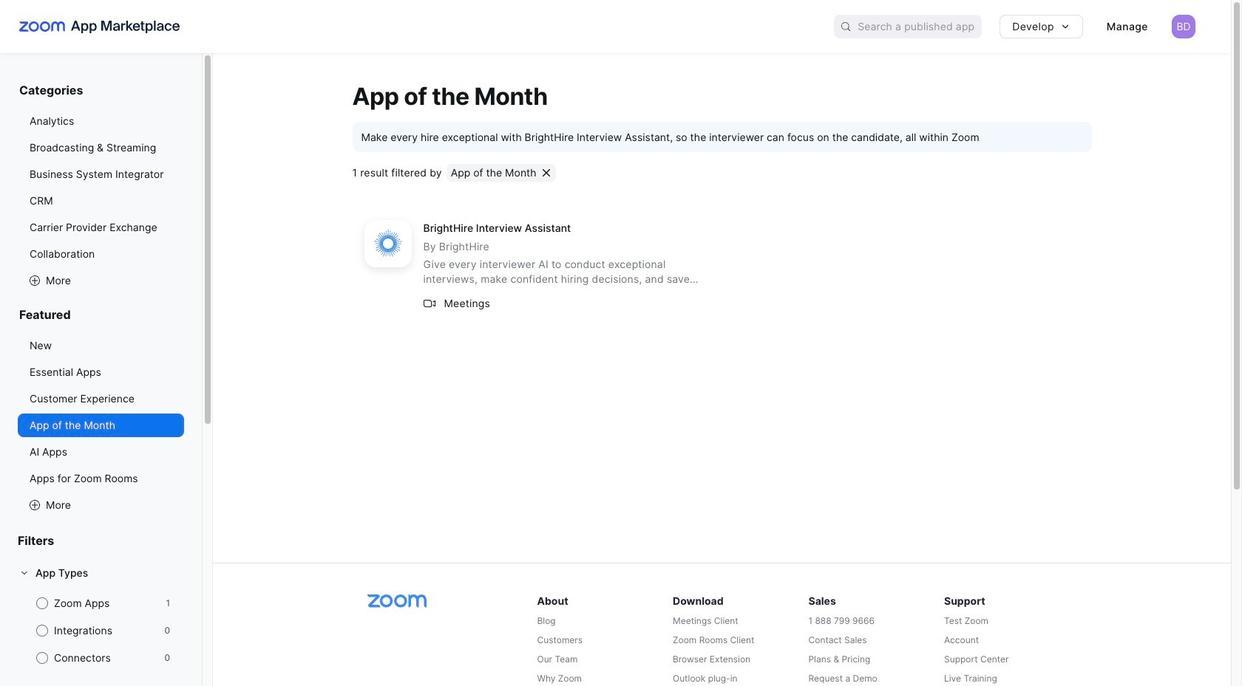 Task type: locate. For each thing, give the bounding box(es) containing it.
current user is barb dwyer element
[[1172, 15, 1196, 38]]

banner
[[0, 0, 1231, 53]]

Search text field
[[858, 16, 982, 37]]



Task type: describe. For each thing, give the bounding box(es) containing it.
search a published app element
[[834, 15, 982, 38]]



